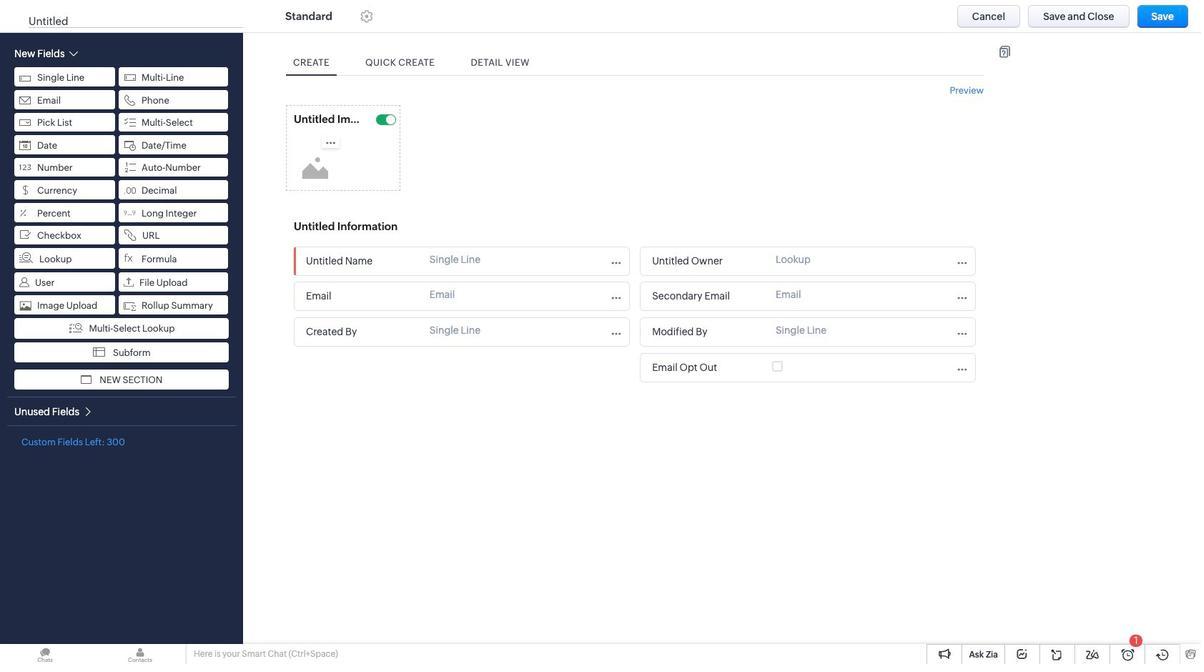 Task type: vqa. For each thing, say whether or not it's contained in the screenshot.
text field
yes



Task type: describe. For each thing, give the bounding box(es) containing it.
contacts image
[[95, 644, 185, 664]]

chats image
[[0, 644, 90, 664]]



Task type: locate. For each thing, give the bounding box(es) containing it.
None button
[[957, 5, 1020, 28], [1028, 5, 1129, 28], [1137, 5, 1188, 28], [957, 5, 1020, 28], [1028, 5, 1129, 28], [1137, 5, 1188, 28]]

None text field
[[648, 252, 765, 271], [648, 287, 765, 306], [302, 322, 419, 342], [648, 322, 765, 342], [648, 358, 741, 378], [648, 252, 765, 271], [648, 287, 765, 306], [302, 322, 419, 342], [648, 322, 765, 342], [648, 358, 741, 378]]

None text field
[[290, 109, 362, 129], [290, 217, 433, 236], [302, 252, 419, 271], [302, 287, 419, 306], [290, 109, 362, 129], [290, 217, 433, 236], [302, 252, 419, 271], [302, 287, 419, 306]]



